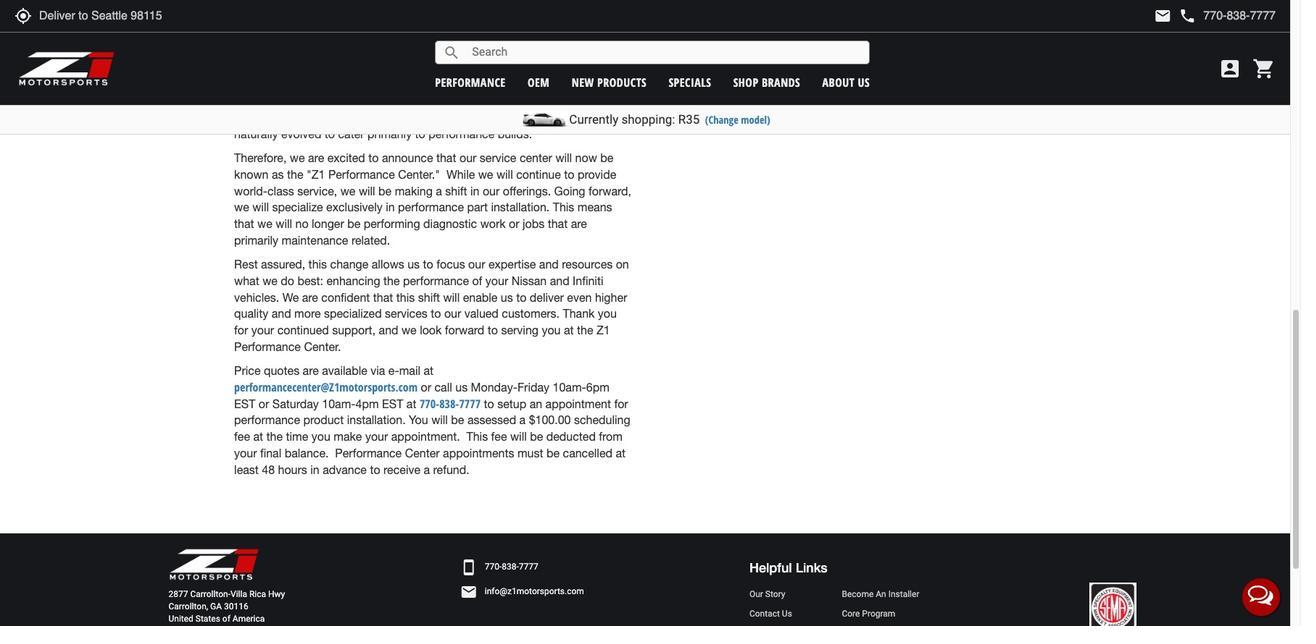 Task type: vqa. For each thing, say whether or not it's contained in the screenshot.
technical
yes



Task type: describe. For each thing, give the bounding box(es) containing it.
links
[[796, 560, 827, 576]]

best:
[[298, 274, 323, 288]]

assured,
[[261, 258, 305, 271]]

our up builds.
[[484, 111, 501, 124]]

z1 up navigation
[[665, 30, 674, 43]]

going
[[554, 184, 585, 198]]

in inside to setup an appointment for performance product installation. you will be assessed a $100.00 scheduling fee at the time you make your appointment.  this fee will be deducted from your final balance.  performance center appointments must be cancelled at least 48 hours in advance to receive a refund.
[[310, 464, 319, 477]]

customers.
[[502, 308, 560, 321]]

1 vertical spatial product
[[358, 111, 398, 124]]

on inside unlike others who have shifted their focus solely to online sales, we at z1 have made significant investments in expanding our shop, hiring more technicians, and taking on more work. we have also been rapidly growing our product development team, resulting in the creation of over 120 unique products each year. as a result, our technical resources have been increasingly devoted to product expansion, and our service center has naturally evolved to cater primarily to performance builds.
[[357, 61, 370, 74]]

to setup an appointment for performance product installation. you will be assessed a $100.00 scheduling fee at the time you make your appointment.  this fee will be deducted from your final balance.  performance center appointments must be cancelled at least 48 hours in advance to receive a refund.
[[234, 398, 630, 477]]

to up cater
[[344, 111, 354, 124]]

our down the resulting
[[400, 94, 417, 107]]

z1 company logo image
[[169, 548, 259, 582]]

info@z1motorsports.com
[[485, 587, 584, 597]]

center
[[405, 447, 440, 460]]

become an installer link
[[842, 589, 924, 602]]

shop brands
[[733, 74, 800, 90]]

2 horizontal spatial 838-
[[707, 95, 725, 109]]

1 vertical spatial 10am-
[[322, 398, 356, 411]]

contact
[[749, 610, 780, 620]]

advance
[[323, 464, 367, 477]]

e-
[[388, 365, 399, 378]]

evolved
[[281, 128, 321, 141]]

"z1
[[307, 168, 325, 181]]

contact us link
[[749, 609, 827, 621]]

products inside unlike others who have shifted their focus solely to online sales, we at z1 have made significant investments in expanding our shop, hiring more technicians, and taking on more work. we have also been rapidly growing our product development team, resulting in the creation of over 120 unique products each year. as a result, our technical resources have been increasingly devoted to product expansion, and our service center has naturally evolved to cater primarily to performance builds.
[[234, 94, 280, 107]]

therefore, we are excited to announce that our service center will now be known as the "z1 performance center."  while we will continue to provide world-class service, we will be making a shift in our offerings. going forward, we will specialize exclusively in performance part installation. this means that we will no longer be performing diagnostic work or jobs that are primarily maintenance related.
[[234, 151, 631, 247]]

1 horizontal spatial mail
[[1154, 7, 1172, 25]]

to down devoted
[[325, 128, 335, 141]]

in up work.
[[416, 45, 425, 58]]

focus inside rest assured, this change allows us to focus our expertise and resources on what we do best: enhancing the performance of your nissan and infiniti vehicles. we are confident that this shift will enable us to deliver even higher quality and more specialized services to our valued customers. thank you for your continued support, and we look forward to serving you at the z1 performance center.
[[436, 258, 465, 271]]

available
[[322, 365, 367, 378]]

to up assessed
[[484, 398, 494, 411]]

rest
[[234, 258, 258, 271]]

of left the brands
[[745, 77, 753, 91]]

and up deliver
[[550, 274, 569, 288]]

story
[[765, 590, 785, 600]]

are down means at the top left of page
[[571, 218, 587, 231]]

core program
[[842, 610, 895, 620]]

assessed
[[467, 414, 516, 427]]

at inside rest assured, this change allows us to focus our expertise and resources on what we do best: enhancing the performance of your nissan and infiniti vehicles. we are confident that this shift will enable us to deliver even higher quality and more specialized services to our valued customers. thank you for your continued support, and we look forward to serving you at the z1 performance center.
[[564, 324, 574, 337]]

be up provide
[[600, 151, 613, 164]]

performance link
[[435, 74, 506, 90]]

in up technical on the left top of page
[[448, 78, 457, 91]]

devoted
[[299, 111, 341, 124]]

be right 'must'
[[546, 447, 560, 460]]

who
[[305, 28, 327, 41]]

will left now
[[555, 151, 572, 164]]

to right solely
[[487, 28, 498, 41]]

about us link
[[822, 74, 870, 90]]

or inside therefore, we are excited to announce that our service center will now be known as the "z1 performance center."  while we will continue to provide world-class service, we will be making a shift in our offerings. going forward, we will specialize exclusively in performance part installation. this means that we will no longer be performing diagnostic work or jobs that are primarily maintenance related.
[[509, 218, 519, 231]]

1 horizontal spatial 30116
[[748, 62, 772, 76]]

significant
[[295, 45, 347, 58]]

(change
[[705, 113, 738, 127]]

1 vertical spatial been
[[552, 94, 578, 107]]

oem link
[[528, 74, 550, 90]]

provide
[[578, 168, 616, 181]]

helpful
[[749, 560, 792, 576]]

1 horizontal spatial 770-838-7777 link
[[485, 562, 538, 574]]

quotes
[[264, 365, 299, 378]]

2 est from the left
[[382, 398, 403, 411]]

0 vertical spatial carrollton-
[[711, 48, 754, 62]]

0 horizontal spatial 770-838-7777
[[420, 396, 481, 412]]

1 horizontal spatial this
[[396, 291, 415, 304]]

an
[[530, 398, 542, 411]]

solely
[[455, 28, 484, 41]]

us for about us
[[858, 74, 870, 90]]

deliver
[[530, 291, 564, 304]]

become
[[842, 590, 874, 600]]

are inside price quotes are available via e-mail at performancecenter@z1motorsports.com
[[303, 365, 319, 378]]

service inside unlike others who have shifted their focus solely to online sales, we at z1 have made significant investments in expanding our shop, hiring more technicians, and taking on more work. we have also been rapidly growing our product development team, resulting in the creation of over 120 unique products each year. as a result, our technical resources have been increasingly devoted to product expansion, and our service center has naturally evolved to cater primarily to performance builds.
[[504, 111, 541, 124]]

our story
[[749, 590, 785, 600]]

our up part
[[483, 184, 500, 198]]

mail link
[[1154, 7, 1172, 25]]

1 vertical spatial 2877
[[169, 590, 188, 600]]

to down valued
[[488, 324, 498, 337]]

result,
[[365, 94, 397, 107]]

0 vertical spatial 770-838-7777 link
[[683, 95, 751, 112]]

1 vertical spatial 30116
[[224, 602, 248, 613]]

performance inside to setup an appointment for performance product installation. you will be assessed a $100.00 scheduling fee at the time you make your appointment.  this fee will be deducted from your final balance.  performance center appointments must be cancelled at least 48 hours in advance to receive a refund.
[[234, 414, 300, 427]]

0 vertical spatial product
[[254, 78, 295, 91]]

are up "z1
[[308, 151, 324, 164]]

shopping:
[[621, 112, 675, 127]]

0 horizontal spatial united
[[169, 615, 193, 625]]

1 vertical spatial 7777
[[459, 396, 481, 412]]

a down the setup
[[519, 414, 526, 427]]

your up least
[[234, 447, 257, 460]]

and up nissan
[[539, 258, 559, 271]]

sema member logo image
[[1089, 584, 1136, 627]]

0 horizontal spatial hwy
[[268, 590, 285, 600]]

1 horizontal spatial more
[[373, 61, 400, 74]]

appointment
[[545, 398, 611, 411]]

1 vertical spatial ga
[[210, 602, 222, 613]]

0 vertical spatial rica
[[774, 48, 790, 62]]

least
[[234, 464, 259, 477]]

specials
[[669, 74, 711, 90]]

will right you
[[431, 414, 448, 427]]

0 vertical spatial 10am-
[[553, 381, 586, 394]]

at down from
[[616, 447, 626, 460]]

to down expansion,
[[415, 128, 425, 141]]

as
[[272, 168, 284, 181]]

have down unlike
[[234, 45, 259, 58]]

0 vertical spatial ga
[[735, 62, 746, 76]]

year.
[[312, 94, 336, 107]]

2 fee from the left
[[491, 431, 507, 444]]

this inside to setup an appointment for performance product installation. you will be assessed a $100.00 scheduling fee at the time you make your appointment.  this fee will be deducted from your final balance.  performance center appointments must be cancelled at least 48 hours in advance to receive a refund.
[[466, 431, 488, 444]]

forward,
[[589, 184, 631, 198]]

expanding
[[428, 45, 483, 58]]

allows
[[372, 258, 404, 271]]

0 vertical spatial 770-838-7777
[[690, 95, 743, 109]]

friday
[[517, 381, 549, 394]]

core program link
[[842, 609, 924, 621]]

performance inside therefore, we are excited to announce that our service center will now be known as the "z1 performance center."  while we will continue to provide world-class service, we will be making a shift in our offerings. going forward, we will specialize exclusively in performance part installation. this means that we will no longer be performing diagnostic work or jobs that are primarily maintenance related.
[[398, 201, 464, 214]]

in up part
[[470, 184, 479, 198]]

longer
[[312, 218, 344, 231]]

make
[[334, 431, 362, 444]]

technical
[[420, 94, 467, 107]]

our down "technicians,"
[[234, 78, 251, 91]]

performance inside to setup an appointment for performance product installation. you will be assessed a $100.00 scheduling fee at the time you make your appointment.  this fee will be deducted from your final balance.  performance center appointments must be cancelled at least 48 hours in advance to receive a refund.
[[335, 447, 402, 460]]

performance inside rest assured, this change allows us to focus our expertise and resources on what we do best: enhancing the performance of your nissan and infiniti vehicles. we are confident that this shift will enable us to deliver even higher quality and more specialized services to our valued customers. thank you for your continued support, and we look forward to serving you at the z1 performance center.
[[234, 341, 301, 354]]

0 horizontal spatial been
[[507, 61, 533, 74]]

0 horizontal spatial rica
[[249, 590, 266, 600]]

shop
[[733, 74, 759, 90]]

a down center on the left of the page
[[424, 464, 430, 477]]

world-
[[234, 184, 267, 198]]

to left receive on the bottom of page
[[370, 464, 380, 477]]

0 horizontal spatial 770-
[[420, 396, 439, 412]]

performance inside rest assured, this change allows us to focus our expertise and resources on what we do best: enhancing the performance of your nissan and infiniti vehicles. we are confident that this shift will enable us to deliver even higher quality and more specialized services to our valued customers. thank you for your continued support, and we look forward to serving you at the z1 performance center.
[[403, 274, 469, 288]]

call
[[435, 381, 452, 394]]

in up performing
[[386, 201, 395, 214]]

to right excited
[[368, 151, 379, 164]]

primarily inside therefore, we are excited to announce that our service center will now be known as the "z1 performance center."  while we will continue to provide world-class service, we will be making a shift in our offerings. going forward, we will specialize exclusively in performance part installation. this means that we will no longer be performing diagnostic work or jobs that are primarily maintenance related.
[[234, 234, 278, 247]]

0 horizontal spatial villa
[[230, 590, 247, 600]]

serving
[[501, 324, 539, 337]]

0 horizontal spatial states
[[196, 615, 220, 625]]

120
[[564, 78, 583, 91]]

6pm
[[586, 381, 609, 394]]

2 horizontal spatial more
[[570, 45, 597, 58]]

appointments
[[443, 447, 514, 460]]

our
[[749, 590, 763, 600]]

announce
[[382, 151, 433, 164]]

to down nissan
[[516, 291, 526, 304]]

0 vertical spatial carrollton,
[[690, 62, 732, 76]]

1 horizontal spatial united
[[690, 77, 716, 91]]

0 vertical spatial hwy
[[792, 48, 810, 62]]

making
[[395, 184, 433, 198]]

0 vertical spatial america
[[756, 77, 788, 91]]

838- inside the smartphone 770-838-7777
[[502, 562, 519, 573]]

48
[[262, 464, 275, 477]]

we inside unlike others who have shifted their focus solely to online sales, we at z1 have made significant investments in expanding our shop, hiring more technicians, and taking on more work. we have also been rapidly growing our product development team, resulting in the creation of over 120 unique products each year. as a result, our technical resources have been increasingly devoted to product expansion, and our service center has naturally evolved to cater primarily to performance builds.
[[568, 28, 583, 41]]

do
[[281, 274, 294, 288]]

receive
[[383, 464, 420, 477]]

our up also
[[486, 45, 503, 58]]

will up 'must'
[[510, 431, 527, 444]]

has
[[580, 111, 598, 124]]

0 horizontal spatial 838-
[[439, 396, 459, 412]]

smartphone for smartphone 770-838-7777
[[460, 559, 477, 577]]

more inside rest assured, this change allows us to focus our expertise and resources on what we do best: enhancing the performance of your nissan and infiniti vehicles. we are confident that this shift will enable us to deliver even higher quality and more specialized services to our valued customers. thank you for your continued support, and we look forward to serving you at the z1 performance center.
[[294, 308, 321, 321]]

jobs
[[523, 218, 544, 231]]

for inside rest assured, this change allows us to focus our expertise and resources on what we do best: enhancing the performance of your nissan and infiniti vehicles. we are confident that this shift will enable us to deliver even higher quality and more specialized services to our valued customers. thank you for your continued support, and we look forward to serving you at the z1 performance center.
[[234, 324, 248, 337]]

model)
[[741, 113, 770, 127]]

mail inside price quotes are available via e-mail at performancecenter@z1motorsports.com
[[399, 365, 420, 378]]

1 vertical spatial 770-838-7777 link
[[420, 396, 481, 412]]

be up 'must'
[[530, 431, 543, 444]]

(change model) link
[[705, 113, 770, 127]]

a inside therefore, we are excited to announce that our service center will now be known as the "z1 performance center."  while we will continue to provide world-class service, we will be making a shift in our offerings. going forward, we will specialize exclusively in performance part installation. this means that we will no longer be performing diagnostic work or jobs that are primarily maintenance related.
[[436, 184, 442, 198]]

account_box
[[1218, 57, 1242, 80]]

service inside therefore, we are excited to announce that our service center will now be known as the "z1 performance center."  while we will continue to provide world-class service, we will be making a shift in our offerings. going forward, we will specialize exclusively in performance part installation. this means that we will no longer be performing diagnostic work or jobs that are primarily maintenance related.
[[480, 151, 516, 164]]

program
[[862, 610, 895, 620]]

at inside or call us monday-friday 10am-6pm est or saturday 10am-4pm est at
[[406, 398, 416, 411]]

the inside unlike others who have shifted their focus solely to online sales, we at z1 have made significant investments in expanding our shop, hiring more technicians, and taking on more work. we have also been rapidly growing our product development team, resulting in the creation of over 120 unique products each year. as a result, our technical resources have been increasingly devoted to product expansion, and our service center has naturally evolved to cater primarily to performance builds.
[[461, 78, 477, 91]]

performance inside therefore, we are excited to announce that our service center will now be known as the "z1 performance center."  while we will continue to provide world-class service, we will be making a shift in our offerings. going forward, we will specialize exclusively in performance part installation. this means that we will no longer be performing diagnostic work or jobs that are primarily maintenance related.
[[328, 168, 395, 181]]

performancecenter@z1motorsports.com
[[690, 116, 850, 130]]

change
[[330, 258, 368, 271]]

be down exclusively
[[347, 218, 360, 231]]

search
[[443, 44, 460, 61]]

final
[[260, 447, 281, 460]]

the inside therefore, we are excited to announce that our service center will now be known as the "z1 performance center."  while we will continue to provide world-class service, we will be making a shift in our offerings. going forward, we will specialize exclusively in performance part installation. this means that we will no longer be performing diagnostic work or jobs that are primarily maintenance related.
[[287, 168, 303, 181]]

will inside rest assured, this change allows us to focus our expertise and resources on what we do best: enhancing the performance of your nissan and infiniti vehicles. we are confident that this shift will enable us to deliver even higher quality and more specialized services to our valued customers. thank you for your continued support, and we look forward to serving you at the z1 performance center.
[[443, 291, 460, 304]]

to up look
[[431, 308, 441, 321]]

and down technical on the left top of page
[[461, 111, 481, 124]]

shopping_cart link
[[1249, 57, 1276, 80]]

hours
[[278, 464, 307, 477]]

and down services
[[379, 324, 398, 337]]

development
[[298, 78, 365, 91]]

be left the making
[[378, 184, 392, 198]]

1 vertical spatial america
[[233, 615, 265, 625]]

we inside rest assured, this change allows us to focus our expertise and resources on what we do best: enhancing the performance of your nissan and infiniti vehicles. we are confident that this shift will enable us to deliver even higher quality and more specialized services to our valued customers. thank you for your continued support, and we look forward to serving you at the z1 performance center.
[[282, 291, 299, 304]]

higher
[[595, 291, 627, 304]]

have right who
[[331, 28, 355, 41]]

resources inside rest assured, this change allows us to focus our expertise and resources on what we do best: enhancing the performance of your nissan and infiniti vehicles. we are confident that this shift will enable us to deliver even higher quality and more specialized services to our valued customers. thank you for your continued support, and we look forward to serving you at the z1 performance center.
[[562, 258, 613, 271]]

will left no
[[276, 218, 292, 231]]

infiniti
[[573, 274, 603, 288]]

installation. inside to setup an appointment for performance product installation. you will be assessed a $100.00 scheduling fee at the time you make your appointment.  this fee will be deducted from your final balance.  performance center appointments must be cancelled at least 48 hours in advance to receive a refund.
[[347, 414, 406, 427]]

2 horizontal spatial 770-
[[690, 95, 707, 109]]

expansion,
[[401, 111, 458, 124]]

1 fee from the left
[[234, 431, 250, 444]]

to right the allows
[[423, 258, 433, 271]]

service,
[[297, 184, 337, 198]]

that right jobs
[[548, 218, 568, 231]]

and up the continued
[[272, 308, 291, 321]]

be left assessed
[[451, 414, 464, 427]]



Task type: locate. For each thing, give the bounding box(es) containing it.
0 vertical spatial products
[[597, 74, 647, 90]]

1 vertical spatial mail
[[399, 365, 420, 378]]

resources inside unlike others who have shifted their focus solely to online sales, we at z1 have made significant investments in expanding our shop, hiring more technicians, and taking on more work. we have also been rapidly growing our product development team, resulting in the creation of over 120 unique products each year. as a result, our technical resources have been increasingly devoted to product expansion, and our service center has naturally evolved to cater primarily to performance builds.
[[470, 94, 521, 107]]

that
[[436, 151, 456, 164], [234, 218, 254, 231], [548, 218, 568, 231], [373, 291, 393, 304]]

from
[[599, 431, 623, 444]]

hiring
[[538, 45, 567, 58]]

carrollton- up shop
[[711, 48, 754, 62]]

z1 inside rest assured, this change allows us to focus our expertise and resources on what we do best: enhancing the performance of your nissan and infiniti vehicles. we are confident that this shift will enable us to deliver even higher quality and more specialized services to our valued customers. thank you for your continued support, and we look forward to serving you at the z1 performance center.
[[596, 324, 610, 337]]

a right the as
[[356, 94, 362, 107]]

resulting
[[401, 78, 445, 91]]

performance up technical on the left top of page
[[435, 74, 506, 90]]

1 horizontal spatial rica
[[774, 48, 790, 62]]

770-838-7777 up the (change
[[690, 95, 743, 109]]

resources
[[470, 94, 521, 107], [562, 258, 613, 271]]

ga
[[735, 62, 746, 76], [210, 602, 222, 613]]

us right about
[[858, 74, 870, 90]]

our up while
[[459, 151, 476, 164]]

performance
[[435, 74, 506, 90], [429, 128, 494, 141], [398, 201, 464, 214], [403, 274, 469, 288], [234, 414, 300, 427]]

that up services
[[373, 291, 393, 304]]

more up the continued
[[294, 308, 321, 321]]

1 vertical spatial 2877 carrollton-villa rica hwy carrollton, ga 30116 united states of america
[[169, 590, 285, 625]]

increasingly
[[234, 111, 295, 124]]

email down the smartphone 770-838-7777
[[460, 584, 477, 601]]

z1 down the higher
[[596, 324, 610, 337]]

0 vertical spatial this
[[308, 258, 327, 271]]

will up exclusively
[[359, 184, 375, 198]]

0 vertical spatial on
[[357, 61, 370, 74]]

products up increasingly
[[234, 94, 280, 107]]

770- up email info@z1motorsports.com
[[485, 562, 502, 573]]

core
[[842, 610, 860, 620]]

specialized
[[324, 308, 382, 321]]

0 horizontal spatial 2877
[[169, 590, 188, 600]]

service down builds.
[[480, 151, 516, 164]]

performancecenter@z1motorsports.com
[[234, 380, 418, 396]]

america
[[756, 77, 788, 91], [233, 615, 265, 625]]

product up make
[[303, 414, 344, 427]]

fee down assessed
[[491, 431, 507, 444]]

0 vertical spatial primarily
[[368, 128, 412, 141]]

account_box link
[[1215, 57, 1245, 80]]

we inside unlike others who have shifted their focus solely to online sales, we at z1 have made significant investments in expanding our shop, hiring more technicians, and taking on more work. we have also been rapidly growing our product development team, resulting in the creation of over 120 unique products each year. as a result, our technical resources have been increasingly devoted to product expansion, and our service center has naturally evolved to cater primarily to performance builds.
[[435, 61, 451, 74]]

0 vertical spatial us
[[858, 74, 870, 90]]

shift down while
[[445, 184, 467, 198]]

1 horizontal spatial carrollton,
[[690, 62, 732, 76]]

1 horizontal spatial installation.
[[491, 201, 550, 214]]

0 horizontal spatial 30116
[[224, 602, 248, 613]]

the down the allows
[[383, 274, 400, 288]]

0 vertical spatial email
[[658, 116, 675, 133]]

setup
[[497, 398, 526, 411]]

center.
[[304, 341, 341, 354]]

z1 up growing
[[599, 28, 613, 41]]

0 horizontal spatial us
[[782, 610, 792, 620]]

0 vertical spatial center
[[544, 111, 577, 124]]

770-838-7777
[[690, 95, 743, 109], [420, 396, 481, 412]]

smartphone for smartphone
[[658, 95, 675, 112]]

0 vertical spatial this
[[553, 201, 574, 214]]

new products
[[572, 74, 647, 90]]

our up enable at left top
[[468, 258, 485, 271]]

you inside to setup an appointment for performance product installation. you will be assessed a $100.00 scheduling fee at the time you make your appointment.  this fee will be deducted from your final balance.  performance center appointments must be cancelled at least 48 hours in advance to receive a refund.
[[312, 431, 330, 444]]

brands
[[762, 74, 800, 90]]

info@z1motorsports.com link
[[485, 586, 584, 599]]

0 horizontal spatial resources
[[470, 94, 521, 107]]

have down expanding
[[454, 61, 479, 74]]

unlike others who have shifted their focus solely to online sales, we at z1 have made significant investments in expanding our shop, hiring more technicians, and taking on more work. we have also been rapidly growing our product development team, resulting in the creation of over 120 unique products each year. as a result, our technical resources have been increasingly devoted to product expansion, and our service center has naturally evolved to cater primarily to performance builds.
[[234, 28, 622, 141]]

your down quality
[[251, 324, 274, 337]]

of inside rest assured, this change allows us to focus our expertise and resources on what we do best: enhancing the performance of your nissan and infiniti vehicles. we are confident that this shift will enable us to deliver even higher quality and more specialized services to our valued customers. thank you for your continued support, and we look forward to serving you at the z1 performance center.
[[472, 274, 482, 288]]

0 vertical spatial 7777
[[725, 95, 743, 109]]

2 horizontal spatial us
[[501, 291, 513, 304]]

phone link
[[1179, 7, 1276, 25]]

0 horizontal spatial ga
[[210, 602, 222, 613]]

0 horizontal spatial 7777
[[459, 396, 481, 412]]

center
[[544, 111, 577, 124], [520, 151, 552, 164]]

0 vertical spatial villa
[[754, 48, 771, 62]]

resources up infiniti
[[562, 258, 613, 271]]

0 vertical spatial shift
[[445, 184, 467, 198]]

0 horizontal spatial this
[[466, 431, 488, 444]]

shift inside therefore, we are excited to announce that our service center will now be known as the "z1 performance center."  while we will continue to provide world-class service, we will be making a shift in our offerings. going forward, we will specialize exclusively in performance part installation. this means that we will no longer be performing diagnostic work or jobs that are primarily maintenance related.
[[445, 184, 467, 198]]

that down world-
[[234, 218, 254, 231]]

helpful links
[[749, 560, 827, 576]]

0 horizontal spatial carrollton-
[[190, 590, 230, 600]]

become an installer
[[842, 590, 919, 600]]

this inside therefore, we are excited to announce that our service center will now be known as the "z1 performance center."  while we will continue to provide world-class service, we will be making a shift in our offerings. going forward, we will specialize exclusively in performance part installation. this means that we will no longer be performing diagnostic work or jobs that are primarily maintenance related.
[[553, 201, 574, 214]]

7777 up (change model) link
[[725, 95, 743, 109]]

phone
[[1179, 7, 1196, 25]]

770-838-7777 link up the (change
[[683, 95, 751, 112]]

770- inside the smartphone 770-838-7777
[[485, 562, 502, 573]]

1 vertical spatial for
[[614, 398, 628, 411]]

770-838-7777 down call on the bottom
[[420, 396, 481, 412]]

1 horizontal spatial on
[[616, 258, 629, 271]]

7777 up assessed
[[459, 396, 481, 412]]

0 horizontal spatial us
[[407, 258, 420, 271]]

the up final
[[266, 431, 283, 444]]

1 vertical spatial shift
[[418, 291, 440, 304]]

performancecenter@z1motorsports.com link
[[683, 116, 857, 133]]

rica up the brands
[[774, 48, 790, 62]]

7777
[[725, 95, 743, 109], [459, 396, 481, 412], [519, 562, 538, 573]]

1 est from the left
[[234, 398, 255, 411]]

fee
[[234, 431, 250, 444], [491, 431, 507, 444]]

center inside unlike others who have shifted their focus solely to online sales, we at z1 have made significant investments in expanding our shop, hiring more technicians, and taking on more work. we have also been rapidly growing our product development team, resulting in the creation of over 120 unique products each year. as a result, our technical resources have been increasingly devoted to product expansion, and our service center has naturally evolved to cater primarily to performance builds.
[[544, 111, 577, 124]]

ga left the brands
[[735, 62, 746, 76]]

est right 4pm
[[382, 398, 403, 411]]

2 vertical spatial 838-
[[502, 562, 519, 573]]

will down world-
[[252, 201, 269, 214]]

1 horizontal spatial resources
[[562, 258, 613, 271]]

are inside rest assured, this change allows us to focus our expertise and resources on what we do best: enhancing the performance of your nissan and infiniti vehicles. we are confident that this shift will enable us to deliver even higher quality and more specialized services to our valued customers. thank you for your continued support, and we look forward to serving you at the z1 performance center.
[[302, 291, 318, 304]]

investments
[[350, 45, 413, 58]]

10am- up "appointment"
[[553, 381, 586, 394]]

770- up "r35"
[[690, 95, 707, 109]]

the up technical on the left top of page
[[461, 78, 477, 91]]

primarily inside unlike others who have shifted their focus solely to online sales, we at z1 have made significant investments in expanding our shop, hiring more technicians, and taking on more work. we have also been rapidly growing our product development team, resulting in the creation of over 120 unique products each year. as a result, our technical resources have been increasingly devoted to product expansion, and our service center has naturally evolved to cater primarily to performance builds.
[[368, 128, 412, 141]]

1 vertical spatial products
[[234, 94, 280, 107]]

sales,
[[535, 28, 565, 41]]

or call us monday-friday 10am-6pm est or saturday 10am-4pm est at
[[234, 381, 609, 411]]

this up appointments
[[466, 431, 488, 444]]

0 vertical spatial you
[[598, 308, 617, 321]]

0 horizontal spatial fee
[[234, 431, 250, 444]]

we down do
[[282, 291, 299, 304]]

1 vertical spatial you
[[542, 324, 561, 337]]

your
[[485, 274, 508, 288], [251, 324, 274, 337], [365, 431, 388, 444], [234, 447, 257, 460]]

of down 'z1 company logo'
[[222, 615, 230, 625]]

at inside unlike others who have shifted their focus solely to online sales, we at z1 have made significant investments in expanding our shop, hiring more technicians, and taking on more work. we have also been rapidly growing our product development team, resulting in the creation of over 120 unique products each year. as a result, our technical resources have been increasingly devoted to product expansion, and our service center has naturally evolved to cater primarily to performance builds.
[[586, 28, 596, 41]]

others
[[270, 28, 302, 41]]

unlike
[[234, 28, 266, 41]]

a right the making
[[436, 184, 442, 198]]

1 vertical spatial united
[[169, 615, 193, 625]]

us for contact us
[[782, 610, 792, 620]]

2 vertical spatial 770-
[[485, 562, 502, 573]]

1 vertical spatial email
[[460, 584, 477, 601]]

enable
[[463, 291, 497, 304]]

this
[[553, 201, 574, 214], [466, 431, 488, 444]]

Search search field
[[460, 41, 869, 64]]

r35
[[678, 112, 700, 127]]

2 vertical spatial or
[[259, 398, 269, 411]]

770-838-7777 link down call on the bottom
[[420, 396, 481, 412]]

states up (change model) link
[[719, 77, 743, 91]]

forward
[[445, 324, 484, 337]]

that inside rest assured, this change allows us to focus our expertise and resources on what we do best: enhancing the performance of your nissan and infiniti vehicles. we are confident that this shift will enable us to deliver even higher quality and more specialized services to our valued customers. thank you for your continued support, and we look forward to serving you at the z1 performance center.
[[373, 291, 393, 304]]

1 horizontal spatial email
[[658, 116, 675, 133]]

770-
[[690, 95, 707, 109], [420, 396, 439, 412], [485, 562, 502, 573]]

specials link
[[669, 74, 711, 90]]

1 horizontal spatial 10am-
[[553, 381, 586, 394]]

to up going at left top
[[564, 168, 574, 181]]

center inside therefore, we are excited to announce that our service center will now be known as the "z1 performance center."  while we will continue to provide world-class service, we will be making a shift in our offerings. going forward, we will specialize exclusively in performance part installation. this means that we will no longer be performing diagnostic work or jobs that are primarily maintenance related.
[[520, 151, 552, 164]]

0 vertical spatial for
[[234, 324, 248, 337]]

currently shopping: r35 (change model)
[[569, 112, 770, 127]]

0 vertical spatial 30116
[[748, 62, 772, 76]]

0 vertical spatial performance
[[328, 168, 395, 181]]

performance down expansion,
[[429, 128, 494, 141]]

continue
[[516, 168, 561, 181]]

at down thank
[[564, 324, 574, 337]]

an
[[876, 590, 886, 600]]

and down significant
[[299, 61, 319, 74]]

4pm
[[356, 398, 379, 411]]

shift inside rest assured, this change allows us to focus our expertise and resources on what we do best: enhancing the performance of your nissan and infiniti vehicles. we are confident that this shift will enable us to deliver even higher quality and more specialized services to our valued customers. thank you for your continued support, and we look forward to serving you at the z1 performance center.
[[418, 291, 440, 304]]

installer
[[888, 590, 919, 600]]

0 horizontal spatial 770-838-7777 link
[[420, 396, 481, 412]]

email for email
[[658, 116, 675, 133]]

have down the oem link
[[524, 94, 549, 107]]

therefore,
[[234, 151, 287, 164]]

each
[[284, 94, 309, 107]]

part
[[467, 201, 488, 214]]

new products link
[[572, 74, 647, 90]]

a inside unlike others who have shifted their focus solely to online sales, we at z1 have made significant investments in expanding our shop, hiring more technicians, and taking on more work. we have also been rapidly growing our product development team, resulting in the creation of over 120 unique products each year. as a result, our technical resources have been increasingly devoted to product expansion, and our service center has naturally evolved to cater primarily to performance builds.
[[356, 94, 362, 107]]

0 vertical spatial us
[[407, 258, 420, 271]]

1 horizontal spatial product
[[303, 414, 344, 427]]

will up offerings. in the top left of the page
[[496, 168, 513, 181]]

1 horizontal spatial 770-
[[485, 562, 502, 573]]

growing
[[574, 61, 615, 74]]

at inside price quotes are available via e-mail at performancecenter@z1motorsports.com
[[424, 365, 433, 378]]

0 horizontal spatial est
[[234, 398, 255, 411]]

2 vertical spatial performance
[[335, 447, 402, 460]]

focus down 'diagnostic'
[[436, 258, 465, 271]]

0 horizontal spatial this
[[308, 258, 327, 271]]

30116
[[748, 62, 772, 76], [224, 602, 248, 613]]

navigation
[[658, 48, 675, 65]]

1 horizontal spatial villa
[[754, 48, 771, 62]]

1 horizontal spatial you
[[542, 324, 561, 337]]

0 horizontal spatial 2877 carrollton-villa rica hwy carrollton, ga 30116 united states of america
[[169, 590, 285, 625]]

1 horizontal spatial 2877
[[690, 48, 709, 62]]

1 horizontal spatial this
[[553, 201, 574, 214]]

be
[[600, 151, 613, 164], [378, 184, 392, 198], [347, 218, 360, 231], [451, 414, 464, 427], [530, 431, 543, 444], [546, 447, 560, 460]]

product inside to setup an appointment for performance product installation. you will be assessed a $100.00 scheduling fee at the time you make your appointment.  this fee will be deducted from your final balance.  performance center appointments must be cancelled at least 48 hours in advance to receive a refund.
[[303, 414, 344, 427]]

1 vertical spatial carrollton,
[[169, 602, 208, 613]]

shift
[[445, 184, 467, 198], [418, 291, 440, 304]]

0 horizontal spatial we
[[282, 291, 299, 304]]

excited
[[327, 151, 365, 164]]

1 vertical spatial 770-838-7777
[[420, 396, 481, 412]]

for down quality
[[234, 324, 248, 337]]

838- up email info@z1motorsports.com
[[502, 562, 519, 573]]

your right make
[[365, 431, 388, 444]]

0 vertical spatial been
[[507, 61, 533, 74]]

1 horizontal spatial smartphone
[[658, 95, 675, 112]]

carrollton, down motorsports
[[690, 62, 732, 76]]

united up "r35"
[[690, 77, 716, 91]]

z1 inside unlike others who have shifted their focus solely to online sales, we at z1 have made significant investments in expanding our shop, hiring more technicians, and taking on more work. we have also been rapidly growing our product development team, resulting in the creation of over 120 unique products each year. as a result, our technical resources have been increasingly devoted to product expansion, and our service center has naturally evolved to cater primarily to performance builds.
[[599, 28, 613, 41]]

fee up least
[[234, 431, 250, 444]]

1 vertical spatial or
[[421, 381, 431, 394]]

us right enable at left top
[[501, 291, 513, 304]]

2 horizontal spatial 7777
[[725, 95, 743, 109]]

us down our story link
[[782, 610, 792, 620]]

1 horizontal spatial 7777
[[519, 562, 538, 573]]

us
[[858, 74, 870, 90], [782, 610, 792, 620]]

us right the allows
[[407, 258, 420, 271]]

are down best: in the top left of the page
[[302, 291, 318, 304]]

performance inside unlike others who have shifted their focus solely to online sales, we at z1 have made significant investments in expanding our shop, hiring more technicians, and taking on more work. we have also been rapidly growing our product development team, resulting in the creation of over 120 unique products each year. as a result, our technical resources have been increasingly devoted to product expansion, and our service center has naturally evolved to cater primarily to performance builds.
[[429, 128, 494, 141]]

installation. inside therefore, we are excited to announce that our service center will now be known as the "z1 performance center."  while we will continue to provide world-class service, we will be making a shift in our offerings. going forward, we will specialize exclusively in performance part installation. this means that we will no longer be performing diagnostic work or jobs that are primarily maintenance related.
[[491, 201, 550, 214]]

even
[[567, 291, 592, 304]]

at up final
[[253, 431, 263, 444]]

1 vertical spatial 838-
[[439, 396, 459, 412]]

1 horizontal spatial products
[[597, 74, 647, 90]]

motorsports
[[677, 30, 726, 43]]

the down thank
[[577, 324, 593, 337]]

made
[[262, 45, 291, 58]]

0 vertical spatial smartphone
[[658, 95, 675, 112]]

2 horizontal spatial or
[[509, 218, 519, 231]]

0 horizontal spatial 10am-
[[322, 398, 356, 411]]

30116 up model)
[[748, 62, 772, 76]]

1 vertical spatial rica
[[249, 590, 266, 600]]

838- up the (change
[[707, 95, 725, 109]]

email for email info@z1motorsports.com
[[460, 584, 477, 601]]

naturally
[[234, 128, 278, 141]]

on inside rest assured, this change allows us to focus our expertise and resources on what we do best: enhancing the performance of your nissan and infiniti vehicles. we are confident that this shift will enable us to deliver even higher quality and more specialized services to our valued customers. thank you for your continued support, and we look forward to serving you at the z1 performance center.
[[616, 258, 629, 271]]

of inside unlike others who have shifted their focus solely to online sales, we at z1 have made significant investments in expanding our shop, hiring more technicians, and taking on more work. we have also been rapidly growing our product development team, resulting in the creation of over 120 unique products each year. as a result, our technical resources have been increasingly devoted to product expansion, and our service center has naturally evolved to cater primarily to performance builds.
[[525, 78, 535, 91]]

1 vertical spatial this
[[466, 431, 488, 444]]

no
[[295, 218, 308, 231]]

maintenance
[[282, 234, 348, 247]]

for inside to setup an appointment for performance product installation. you will be assessed a $100.00 scheduling fee at the time you make your appointment.  this fee will be deducted from your final balance.  performance center appointments must be cancelled at least 48 hours in advance to receive a refund.
[[614, 398, 628, 411]]

performance down excited
[[328, 168, 395, 181]]

or left call on the bottom
[[421, 381, 431, 394]]

us inside "link"
[[782, 610, 792, 620]]

2 horizontal spatial 770-838-7777 link
[[683, 95, 751, 112]]

deducted
[[546, 431, 596, 444]]

your down expertise
[[485, 274, 508, 288]]

america down 'z1 company logo'
[[233, 615, 265, 625]]

7777 inside the smartphone 770-838-7777
[[519, 562, 538, 573]]

services
[[385, 308, 427, 321]]

the inside to setup an appointment for performance product installation. you will be assessed a $100.00 scheduling fee at the time you make your appointment.  this fee will be deducted from your final balance.  performance center appointments must be cancelled at least 48 hours in advance to receive a refund.
[[266, 431, 283, 444]]

class
[[267, 184, 294, 198]]

on down investments
[[357, 61, 370, 74]]

us inside or call us monday-friday 10am-6pm est or saturday 10am-4pm est at
[[455, 381, 468, 394]]

est down 'price'
[[234, 398, 255, 411]]

0 horizontal spatial on
[[357, 61, 370, 74]]

1 vertical spatial primarily
[[234, 234, 278, 247]]

est
[[234, 398, 255, 411], [382, 398, 403, 411]]

this up best: in the top left of the page
[[308, 258, 327, 271]]

z1 motorsports logo image
[[18, 51, 116, 87]]

0 horizontal spatial mail
[[399, 365, 420, 378]]

1 vertical spatial installation.
[[347, 414, 406, 427]]

us right call on the bottom
[[455, 381, 468, 394]]

1 horizontal spatial america
[[756, 77, 788, 91]]

that up while
[[436, 151, 456, 164]]

online
[[501, 28, 532, 41]]

installation. down 4pm
[[347, 414, 406, 427]]

on up the higher
[[616, 258, 629, 271]]

770- up you
[[420, 396, 439, 412]]

of up enable at left top
[[472, 274, 482, 288]]

1 vertical spatial on
[[616, 258, 629, 271]]

performance down the making
[[398, 201, 464, 214]]

2877 carrollton-villa rica hwy carrollton, ga 30116 united states of america
[[690, 48, 810, 91], [169, 590, 285, 625]]

villa
[[754, 48, 771, 62], [230, 590, 247, 600]]

cater
[[338, 128, 364, 141]]

focus inside unlike others who have shifted their focus solely to online sales, we at z1 have made significant investments in expanding our shop, hiring more technicians, and taking on more work. we have also been rapidly growing our product development team, resulting in the creation of over 120 unique products each year. as a result, our technical resources have been increasingly devoted to product expansion, and our service center has naturally evolved to cater primarily to performance builds.
[[423, 28, 451, 41]]

1 horizontal spatial shift
[[445, 184, 467, 198]]

10am-
[[553, 381, 586, 394], [322, 398, 356, 411]]

0 horizontal spatial for
[[234, 324, 248, 337]]

product down "technicians,"
[[254, 78, 295, 91]]

resources down creation
[[470, 94, 521, 107]]

1 vertical spatial villa
[[230, 590, 247, 600]]

1 horizontal spatial states
[[719, 77, 743, 91]]

means
[[578, 201, 612, 214]]

product down "result," in the top left of the page
[[358, 111, 398, 124]]

2877 carrollton-villa rica hwy carrollton, ga 30116 united states of america down 'z1 company logo'
[[169, 590, 285, 625]]

service up builds.
[[504, 111, 541, 124]]

enhancing
[[327, 274, 380, 288]]

0 horizontal spatial products
[[234, 94, 280, 107]]

1 vertical spatial service
[[480, 151, 516, 164]]

smartphone up currently shopping: r35 (change model)
[[658, 95, 675, 112]]

1 vertical spatial smartphone
[[460, 559, 477, 577]]

performance up 'quotes'
[[234, 341, 301, 354]]

at up you
[[406, 398, 416, 411]]

mail phone
[[1154, 7, 1196, 25]]

0 vertical spatial resources
[[470, 94, 521, 107]]

cancelled
[[563, 447, 612, 460]]

our up the forward on the bottom left
[[444, 308, 461, 321]]

you down customers.
[[542, 324, 561, 337]]

scheduling
[[574, 414, 630, 427]]

while
[[446, 168, 475, 181]]

performance up services
[[403, 274, 469, 288]]

shifted
[[359, 28, 394, 41]]

1 horizontal spatial 2877 carrollton-villa rica hwy carrollton, ga 30116 united states of america
[[690, 48, 810, 91]]

refund.
[[433, 464, 469, 477]]

products
[[597, 74, 647, 90], [234, 94, 280, 107]]



